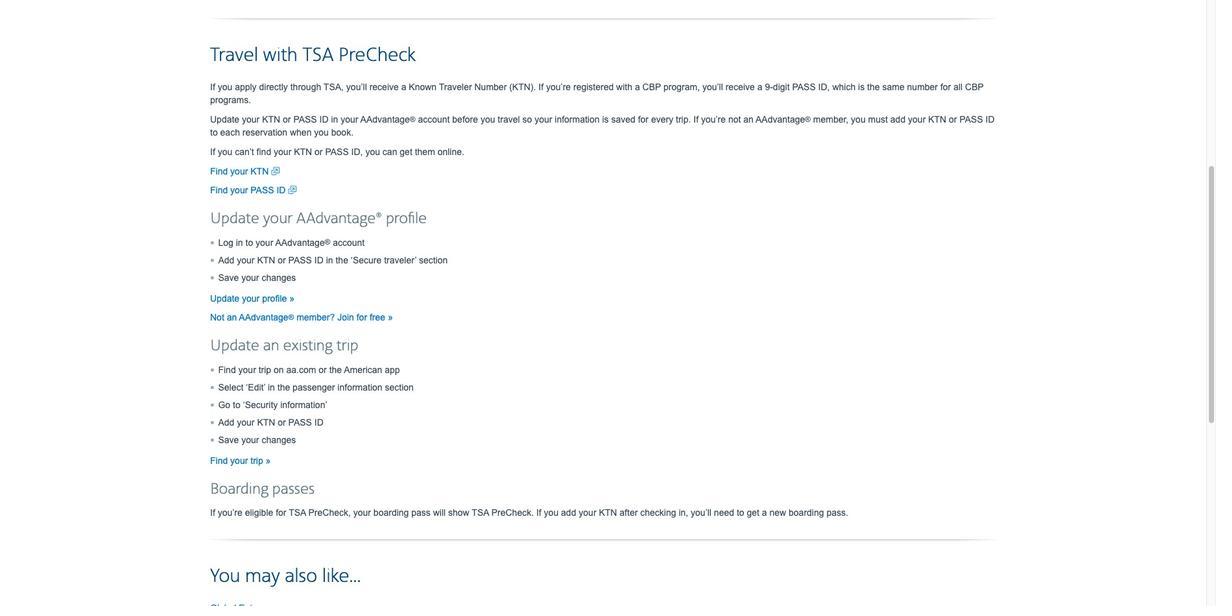 Task type: locate. For each thing, give the bounding box(es) containing it.
in
[[331, 114, 338, 124], [236, 237, 243, 248], [326, 255, 333, 265], [268, 382, 275, 392]]

aadvantage down "digit"
[[756, 114, 806, 124]]

1 vertical spatial section
[[385, 382, 414, 392]]

cbp left program,
[[643, 82, 661, 92]]

ktn down 'security
[[257, 417, 275, 428]]

1 vertical spatial save
[[218, 435, 239, 445]]

account left before
[[418, 114, 450, 124]]

1 save from the top
[[218, 272, 239, 283]]

pass up when
[[294, 114, 317, 124]]

2 save your changes from the top
[[218, 435, 296, 445]]

update for update your ktn or pass id in your aadvantage ® account before you travel so your information is saved for every trip. if you're not an aadvantage ®
[[210, 114, 240, 124]]

1 horizontal spatial section
[[419, 255, 448, 265]]

4 update from the top
[[210, 337, 259, 355]]

save up "find your trip"
[[218, 435, 239, 445]]

to inside member, you must add your ktn or pass id to each reservation when you book.
[[210, 127, 218, 137]]

pass down all
[[960, 114, 984, 124]]

find up find your pass id
[[210, 166, 228, 176]]

1 horizontal spatial an
[[263, 337, 279, 355]]

can
[[383, 146, 397, 157]]

select
[[218, 382, 244, 392]]

to right log
[[246, 237, 253, 248]]

you'll right program,
[[703, 82, 724, 92]]

boarding left pass
[[374, 507, 409, 518]]

0 horizontal spatial cbp
[[643, 82, 661, 92]]

tsa up through
[[303, 43, 334, 67]]

if you can't find your ktn or pass id, you can get them online.
[[210, 146, 465, 157]]

®
[[410, 115, 416, 123], [806, 115, 811, 123], [325, 237, 331, 246], [289, 313, 294, 321]]

1 boarding from the left
[[374, 507, 409, 518]]

1 vertical spatial save your changes
[[218, 435, 296, 445]]

add
[[218, 255, 235, 265], [218, 417, 235, 428]]

find up boarding
[[210, 455, 228, 466]]

get
[[400, 146, 413, 157], [747, 507, 760, 518]]

0 vertical spatial with
[[263, 43, 298, 67]]

ktn down when
[[294, 146, 312, 157]]

app
[[385, 365, 400, 375]]

trip
[[337, 337, 359, 355], [259, 365, 271, 375], [251, 455, 263, 466]]

1 update from the top
[[210, 114, 240, 124]]

add
[[891, 114, 906, 124], [561, 507, 577, 518]]

changes up update your profile link
[[262, 272, 296, 283]]

a
[[402, 82, 407, 92], [635, 82, 640, 92], [758, 82, 763, 92], [762, 507, 768, 518]]

if
[[210, 82, 215, 92], [539, 82, 544, 92], [694, 114, 699, 124], [210, 146, 215, 157], [210, 507, 215, 518], [537, 507, 542, 518]]

0 horizontal spatial account
[[333, 237, 365, 248]]

1 horizontal spatial profile
[[386, 209, 427, 228]]

section
[[419, 255, 448, 265], [385, 382, 414, 392]]

update up not
[[210, 293, 240, 304]]

id
[[320, 114, 329, 124], [986, 114, 995, 124], [277, 185, 286, 195], [315, 255, 324, 265], [315, 417, 324, 428]]

if up programs. at the top of page
[[210, 82, 215, 92]]

ktn down number
[[929, 114, 947, 124]]

the left same
[[868, 82, 880, 92]]

aadvantage up can
[[361, 114, 410, 124]]

aadvantage down update your aadvantage® profile at the left of the page
[[275, 237, 325, 248]]

0 vertical spatial id,
[[819, 82, 830, 92]]

1 horizontal spatial cbp
[[966, 82, 984, 92]]

need
[[714, 507, 735, 518]]

update for update your profile
[[210, 293, 240, 304]]

receive
[[370, 82, 399, 92], [726, 82, 755, 92]]

cbp right all
[[966, 82, 984, 92]]

boarding
[[374, 507, 409, 518], [789, 507, 825, 518]]

to right need
[[737, 507, 745, 518]]

add inside member, you must add your ktn or pass id to each reservation when you book.
[[891, 114, 906, 124]]

like...
[[322, 564, 361, 588]]

you may also like...
[[210, 564, 361, 588]]

existing
[[283, 337, 333, 355]]

add right precheck.
[[561, 507, 577, 518]]

you left can
[[366, 146, 380, 157]]

for right eligible
[[276, 507, 287, 518]]

find up select
[[218, 365, 236, 375]]

1 vertical spatial an
[[227, 312, 237, 322]]

profile up traveler'
[[386, 209, 427, 228]]

not an aadvantage ® member? join for free
[[210, 312, 388, 322]]

you right precheck.
[[544, 507, 559, 518]]

'edit'
[[246, 382, 265, 392]]

3 update from the top
[[210, 293, 240, 304]]

1 vertical spatial get
[[747, 507, 760, 518]]

0 vertical spatial get
[[400, 146, 413, 157]]

you inside if you apply directly through tsa, you'll receive a known traveler number (ktn). if you're registered with a cbp program, you'll receive a 9-digit pass id, which is the same number for all cbp programs.
[[218, 82, 233, 92]]

1 vertical spatial is
[[603, 114, 609, 124]]

0 horizontal spatial information
[[338, 382, 383, 392]]

2 vertical spatial you're
[[218, 507, 243, 518]]

0 horizontal spatial profile
[[262, 293, 287, 304]]

find for find your trip
[[210, 455, 228, 466]]

id inside member, you must add your ktn or pass id to each reservation when you book.
[[986, 114, 995, 124]]

you're left not
[[702, 114, 726, 124]]

1 vertical spatial with
[[617, 82, 633, 92]]

you're left registered
[[546, 82, 571, 92]]

tsa
[[303, 43, 334, 67], [289, 507, 306, 518], [472, 507, 489, 518]]

for
[[941, 82, 952, 92], [638, 114, 649, 124], [357, 312, 367, 322], [276, 507, 287, 518]]

a left '9-'
[[758, 82, 763, 92]]

aadvantage
[[361, 114, 410, 124], [756, 114, 806, 124], [275, 237, 325, 248], [239, 312, 289, 322]]

0 vertical spatial an
[[744, 114, 754, 124]]

is inside if you apply directly through tsa, you'll receive a known traveler number (ktn). if you're registered with a cbp program, you'll receive a 9-digit pass id, which is the same number for all cbp programs.
[[859, 82, 865, 92]]

0 horizontal spatial id,
[[352, 146, 363, 157]]

'security
[[243, 400, 278, 410]]

book.
[[331, 127, 354, 137]]

add down log
[[218, 255, 235, 265]]

you
[[210, 564, 241, 588]]

section right traveler'
[[419, 255, 448, 265]]

0 vertical spatial changes
[[262, 272, 296, 283]]

ktn up reservation
[[262, 114, 280, 124]]

get right can
[[400, 146, 413, 157]]

2 horizontal spatial an
[[744, 114, 754, 124]]

to right go
[[233, 400, 241, 410]]

travel
[[210, 43, 258, 67]]

update
[[210, 114, 240, 124], [210, 209, 259, 228], [210, 293, 240, 304], [210, 337, 259, 355]]

trip for find your trip
[[251, 455, 263, 466]]

section down app
[[385, 382, 414, 392]]

changes
[[262, 272, 296, 283], [262, 435, 296, 445]]

1 horizontal spatial id,
[[819, 82, 830, 92]]

save your changes down add your ktn or pass id on the bottom of page
[[218, 435, 296, 445]]

on
[[274, 365, 284, 375]]

1 add from the top
[[218, 255, 235, 265]]

number
[[908, 82, 938, 92]]

you up programs. at the top of page
[[218, 82, 233, 92]]

1 horizontal spatial with
[[617, 82, 633, 92]]

2 horizontal spatial you're
[[702, 114, 726, 124]]

1 vertical spatial add
[[218, 417, 235, 428]]

1 horizontal spatial you're
[[546, 82, 571, 92]]

save up update your profile
[[218, 272, 239, 283]]

2 vertical spatial an
[[263, 337, 279, 355]]

cbp
[[643, 82, 661, 92], [966, 82, 984, 92]]

the
[[868, 82, 880, 92], [336, 255, 348, 265], [329, 365, 342, 375], [278, 382, 290, 392]]

0 horizontal spatial section
[[385, 382, 414, 392]]

1 horizontal spatial get
[[747, 507, 760, 518]]

® up add your ktn or pass id in the 'secure traveler' section
[[325, 237, 331, 246]]

2 vertical spatial trip
[[251, 455, 263, 466]]

add for add your ktn or pass id
[[218, 417, 235, 428]]

to left each
[[210, 127, 218, 137]]

changes down add your ktn or pass id on the bottom of page
[[262, 435, 296, 445]]

traveler
[[439, 82, 472, 92]]

0 vertical spatial add
[[891, 114, 906, 124]]

trip up american
[[337, 337, 359, 355]]

0 vertical spatial add
[[218, 255, 235, 265]]

find your trip
[[210, 455, 266, 466]]

ktn down log in to your aadvantage ® account at the top of the page
[[257, 255, 275, 265]]

select 'edit' in the passenger information section
[[218, 382, 414, 392]]

find your ktn
[[210, 166, 271, 176]]

1 horizontal spatial information
[[555, 114, 600, 124]]

2 add from the top
[[218, 417, 235, 428]]

trip for find your trip on aa.com or the american app
[[259, 365, 271, 375]]

0 vertical spatial is
[[859, 82, 865, 92]]

profile
[[386, 209, 427, 228], [262, 293, 287, 304]]

or
[[283, 114, 291, 124], [950, 114, 958, 124], [315, 146, 323, 157], [278, 255, 286, 265], [319, 365, 327, 375], [278, 417, 286, 428]]

you're
[[546, 82, 571, 92], [702, 114, 726, 124], [218, 507, 243, 518]]

1 vertical spatial trip
[[259, 365, 271, 375]]

find your trip link
[[210, 455, 271, 466]]

ktn left after
[[599, 507, 618, 518]]

0 horizontal spatial get
[[400, 146, 413, 157]]

reservation
[[243, 127, 288, 137]]

information down if you apply directly through tsa, you'll receive a known traveler number (ktn). if you're registered with a cbp program, you'll receive a 9-digit pass id, which is the same number for all cbp programs.
[[555, 114, 600, 124]]

0 horizontal spatial add
[[561, 507, 577, 518]]

show
[[448, 507, 470, 518]]

you right when
[[314, 127, 329, 137]]

boarding right new
[[789, 507, 825, 518]]

aadvantage®
[[297, 209, 382, 228]]

profile up not an aadvantage ® member? join for free
[[262, 293, 287, 304]]

to
[[210, 127, 218, 137], [246, 237, 253, 248], [233, 400, 241, 410], [737, 507, 745, 518]]

find for find your pass id
[[210, 185, 228, 195]]

1 horizontal spatial receive
[[726, 82, 755, 92]]

is left saved
[[603, 114, 609, 124]]

1 horizontal spatial add
[[891, 114, 906, 124]]

for left all
[[941, 82, 952, 92]]

1 vertical spatial id,
[[352, 146, 363, 157]]

you're down boarding
[[218, 507, 243, 518]]

id for add your ktn or pass id
[[315, 417, 324, 428]]

same
[[883, 82, 905, 92]]

0 horizontal spatial an
[[227, 312, 237, 322]]

newpage image
[[271, 165, 280, 178]]

id,
[[819, 82, 830, 92], [352, 146, 363, 157]]

pass inside if you apply directly through tsa, you'll receive a known traveler number (ktn). if you're registered with a cbp program, you'll receive a 9-digit pass id, which is the same number for all cbp programs.
[[793, 82, 816, 92]]

find down find your ktn
[[210, 185, 228, 195]]

0 horizontal spatial boarding
[[374, 507, 409, 518]]

find for find your ktn
[[210, 166, 228, 176]]

1 horizontal spatial is
[[859, 82, 865, 92]]

will
[[433, 507, 446, 518]]

you left can't
[[218, 146, 233, 157]]

trip up boarding passes
[[251, 455, 263, 466]]

you'll right in,
[[691, 507, 712, 518]]

0 horizontal spatial receive
[[370, 82, 399, 92]]

1 horizontal spatial boarding
[[789, 507, 825, 518]]

add right must
[[891, 114, 906, 124]]

id, left which
[[819, 82, 830, 92]]

1 vertical spatial changes
[[262, 435, 296, 445]]

information
[[555, 114, 600, 124], [338, 382, 383, 392]]

save your changes
[[218, 272, 296, 283], [218, 435, 296, 445]]

0 vertical spatial save
[[218, 272, 239, 283]]

save your changes up update your profile link
[[218, 272, 296, 283]]

0 vertical spatial section
[[419, 255, 448, 265]]

id, down book.
[[352, 146, 363, 157]]

0 horizontal spatial is
[[603, 114, 609, 124]]

® left member?
[[289, 313, 294, 321]]

pass down newpage icon
[[251, 185, 274, 195]]

you're inside if you apply directly through tsa, you'll receive a known traveler number (ktn). if you're registered with a cbp program, you'll receive a 9-digit pass id, which is the same number for all cbp programs.
[[546, 82, 571, 92]]

receive down precheck on the left
[[370, 82, 399, 92]]

trip left on
[[259, 365, 271, 375]]

1 vertical spatial information
[[338, 382, 383, 392]]

you'll
[[346, 82, 367, 92], [703, 82, 724, 92], [691, 507, 712, 518]]

0 vertical spatial you're
[[546, 82, 571, 92]]

update up log
[[210, 209, 259, 228]]

with
[[263, 43, 298, 67], [617, 82, 633, 92]]

1 changes from the top
[[262, 272, 296, 283]]

save
[[218, 272, 239, 283], [218, 435, 239, 445]]

update down not
[[210, 337, 259, 355]]

passenger
[[293, 382, 335, 392]]

account
[[418, 114, 450, 124], [333, 237, 365, 248]]

find
[[210, 166, 228, 176], [210, 185, 228, 195], [218, 365, 236, 375], [210, 455, 228, 466]]

2 boarding from the left
[[789, 507, 825, 518]]

update up each
[[210, 114, 240, 124]]

id for add your ktn or pass id in the 'secure traveler' section
[[315, 255, 324, 265]]

2 update from the top
[[210, 209, 259, 228]]

with right registered
[[617, 82, 633, 92]]

checking
[[641, 507, 677, 518]]

your
[[242, 114, 260, 124], [341, 114, 359, 124], [535, 114, 553, 124], [909, 114, 926, 124], [274, 146, 292, 157], [230, 166, 248, 176], [230, 185, 248, 195], [263, 209, 293, 228], [256, 237, 273, 248], [237, 255, 255, 265], [242, 272, 259, 283], [242, 293, 260, 304], [239, 365, 256, 375], [237, 417, 255, 428], [242, 435, 259, 445], [230, 455, 248, 466], [354, 507, 371, 518], [579, 507, 597, 518]]

pass right "digit"
[[793, 82, 816, 92]]

1 vertical spatial add
[[561, 507, 577, 518]]

is right which
[[859, 82, 865, 92]]

in left 'secure
[[326, 255, 333, 265]]

account up add your ktn or pass id in the 'secure traveler' section
[[333, 237, 365, 248]]

update for update your aadvantage® profile
[[210, 209, 259, 228]]

pass down information'
[[289, 417, 312, 428]]

0 vertical spatial save your changes
[[218, 272, 296, 283]]

0 vertical spatial account
[[418, 114, 450, 124]]



Task type: describe. For each thing, give the bounding box(es) containing it.
1 receive from the left
[[370, 82, 399, 92]]

saved
[[612, 114, 636, 124]]

update for update an existing trip
[[210, 337, 259, 355]]

also
[[285, 564, 318, 588]]

add your ktn or pass id in the 'secure traveler' section
[[218, 255, 448, 265]]

number
[[475, 82, 507, 92]]

may
[[245, 564, 280, 588]]

through
[[291, 82, 321, 92]]

0 horizontal spatial you're
[[218, 507, 243, 518]]

your inside find your pass id link
[[230, 185, 248, 195]]

® down known
[[410, 115, 416, 123]]

update your profile link
[[210, 293, 295, 304]]

when
[[290, 127, 312, 137]]

(ktn).
[[510, 82, 536, 92]]

member,
[[814, 114, 849, 124]]

the left 'secure
[[336, 255, 348, 265]]

join
[[338, 312, 354, 322]]

so
[[523, 114, 532, 124]]

in right 'edit'
[[268, 382, 275, 392]]

registered
[[574, 82, 614, 92]]

trip.
[[676, 114, 691, 124]]

them
[[415, 146, 435, 157]]

find
[[257, 146, 271, 157]]

'secure
[[351, 255, 382, 265]]

id for update your ktn or pass id in your aadvantage ® account before you travel so your information is saved for every trip. if you're not an aadvantage ®
[[320, 114, 329, 124]]

tsa down "passes"
[[289, 507, 306, 518]]

for left free
[[357, 312, 367, 322]]

before
[[453, 114, 478, 124]]

in up book.
[[331, 114, 338, 124]]

program,
[[664, 82, 700, 92]]

online.
[[438, 146, 465, 157]]

in right log
[[236, 237, 243, 248]]

tsa right show
[[472, 507, 489, 518]]

log
[[218, 237, 234, 248]]

boarding
[[210, 480, 269, 499]]

update your profile
[[210, 293, 290, 304]]

log in to your aadvantage ® account
[[218, 237, 365, 248]]

if right trip.
[[694, 114, 699, 124]]

can't
[[235, 146, 254, 157]]

free
[[370, 312, 386, 322]]

programs.
[[210, 95, 251, 105]]

if you're eligible for tsa precheck, your boarding pass will show tsa precheck. if you add your ktn after checking in, you'll need to get a new boarding pass.
[[210, 507, 849, 518]]

traveler'
[[384, 255, 417, 265]]

find your pass id link
[[210, 183, 297, 196]]

digit
[[774, 82, 790, 92]]

0 vertical spatial trip
[[337, 337, 359, 355]]

your inside member, you must add your ktn or pass id to each reservation when you book.
[[909, 114, 926, 124]]

2 save from the top
[[218, 435, 239, 445]]

pass down book.
[[325, 146, 349, 157]]

travel with tsa precheck
[[210, 43, 416, 67]]

or inside member, you must add your ktn or pass id to each reservation when you book.
[[950, 114, 958, 124]]

if you apply directly through tsa, you'll receive a known traveler number (ktn). if you're registered with a cbp program, you'll receive a 9-digit pass id, which is the same number for all cbp programs.
[[210, 82, 984, 105]]

you left must
[[852, 114, 866, 124]]

2 changes from the top
[[262, 435, 296, 445]]

your inside find your ktn link
[[230, 166, 248, 176]]

pass down log in to your aadvantage ® account at the top of the page
[[289, 255, 312, 265]]

every
[[652, 114, 674, 124]]

1 save your changes from the top
[[218, 272, 296, 283]]

0 horizontal spatial with
[[263, 43, 298, 67]]

not
[[729, 114, 741, 124]]

add your ktn or pass id
[[218, 417, 324, 428]]

pass inside member, you must add your ktn or pass id to each reservation when you book.
[[960, 114, 984, 124]]

american
[[344, 365, 383, 375]]

each
[[220, 127, 240, 137]]

® left "member,"
[[806, 115, 811, 123]]

® inside not an aadvantage ® member? join for free
[[289, 313, 294, 321]]

find for find your trip on aa.com or the american app
[[218, 365, 236, 375]]

passes
[[272, 480, 315, 499]]

0 vertical spatial information
[[555, 114, 600, 124]]

id, inside if you apply directly through tsa, you'll receive a known traveler number (ktn). if you're registered with a cbp program, you'll receive a 9-digit pass id, which is the same number for all cbp programs.
[[819, 82, 830, 92]]

go
[[218, 400, 230, 410]]

after
[[620, 507, 638, 518]]

if right precheck.
[[537, 507, 542, 518]]

aa.com
[[287, 365, 316, 375]]

2 cbp from the left
[[966, 82, 984, 92]]

the inside if you apply directly through tsa, you'll receive a known traveler number (ktn). if you're registered with a cbp program, you'll receive a 9-digit pass id, which is the same number for all cbp programs.
[[868, 82, 880, 92]]

a left new
[[762, 507, 768, 518]]

1 vertical spatial profile
[[262, 293, 287, 304]]

not
[[210, 312, 224, 322]]

with inside if you apply directly through tsa, you'll receive a known traveler number (ktn). if you're registered with a cbp program, you'll receive a 9-digit pass id, which is the same number for all cbp programs.
[[617, 82, 633, 92]]

new
[[770, 507, 787, 518]]

® inside log in to your aadvantage ® account
[[325, 237, 331, 246]]

precheck,
[[309, 507, 351, 518]]

the up select 'edit' in the passenger information section
[[329, 365, 342, 375]]

the down on
[[278, 382, 290, 392]]

member?
[[297, 312, 335, 322]]

all
[[954, 82, 963, 92]]

known
[[409, 82, 437, 92]]

if left can't
[[210, 146, 215, 157]]

newpage image
[[288, 183, 297, 196]]

boarding passes
[[210, 480, 315, 499]]

tsa,
[[324, 82, 344, 92]]

ktn inside member, you must add your ktn or pass id to each reservation when you book.
[[929, 114, 947, 124]]

an for not an aadvantage ® member? join for free
[[227, 312, 237, 322]]

1 vertical spatial you're
[[702, 114, 726, 124]]

you'll right tsa,
[[346, 82, 367, 92]]

update your ktn or pass id in your aadvantage ® account before you travel so your information is saved for every trip. if you're not an aadvantage ®
[[210, 114, 811, 124]]

find your ktn link
[[210, 165, 280, 178]]

aadvantage down update your profile link
[[239, 312, 289, 322]]

must
[[869, 114, 888, 124]]

find your trip on aa.com or the american app
[[218, 365, 400, 375]]

eligible
[[245, 507, 273, 518]]

pass.
[[827, 507, 849, 518]]

directly
[[259, 82, 288, 92]]

information'
[[280, 400, 327, 410]]

in,
[[679, 507, 689, 518]]

which
[[833, 82, 856, 92]]

update your aadvantage® profile
[[210, 209, 427, 228]]

1 horizontal spatial account
[[418, 114, 450, 124]]

precheck
[[338, 43, 416, 67]]

1 vertical spatial account
[[333, 237, 365, 248]]

ktn left newpage icon
[[251, 166, 269, 176]]

an for update an existing trip
[[263, 337, 279, 355]]

you left travel
[[481, 114, 496, 124]]

for inside if you apply directly through tsa, you'll receive a known traveler number (ktn). if you're registered with a cbp program, you'll receive a 9-digit pass id, which is the same number for all cbp programs.
[[941, 82, 952, 92]]

apply
[[235, 82, 257, 92]]

precheck.
[[492, 507, 534, 518]]

go to 'security information'
[[218, 400, 327, 410]]

if down boarding
[[210, 507, 215, 518]]

2 receive from the left
[[726, 82, 755, 92]]

a left known
[[402, 82, 407, 92]]

for left every
[[638, 114, 649, 124]]

if right "(ktn)." on the left of the page
[[539, 82, 544, 92]]

pass
[[412, 507, 431, 518]]

update an existing trip
[[210, 337, 359, 355]]

a up saved
[[635, 82, 640, 92]]

member, you must add your ktn or pass id to each reservation when you book.
[[210, 114, 995, 137]]

1 cbp from the left
[[643, 82, 661, 92]]

travel
[[498, 114, 520, 124]]

find your pass id
[[210, 185, 288, 195]]

9-
[[765, 82, 774, 92]]

0 vertical spatial profile
[[386, 209, 427, 228]]

add for add your ktn or pass id in the 'secure traveler' section
[[218, 255, 235, 265]]



Task type: vqa. For each thing, say whether or not it's contained in the screenshot.
right The Profile
yes



